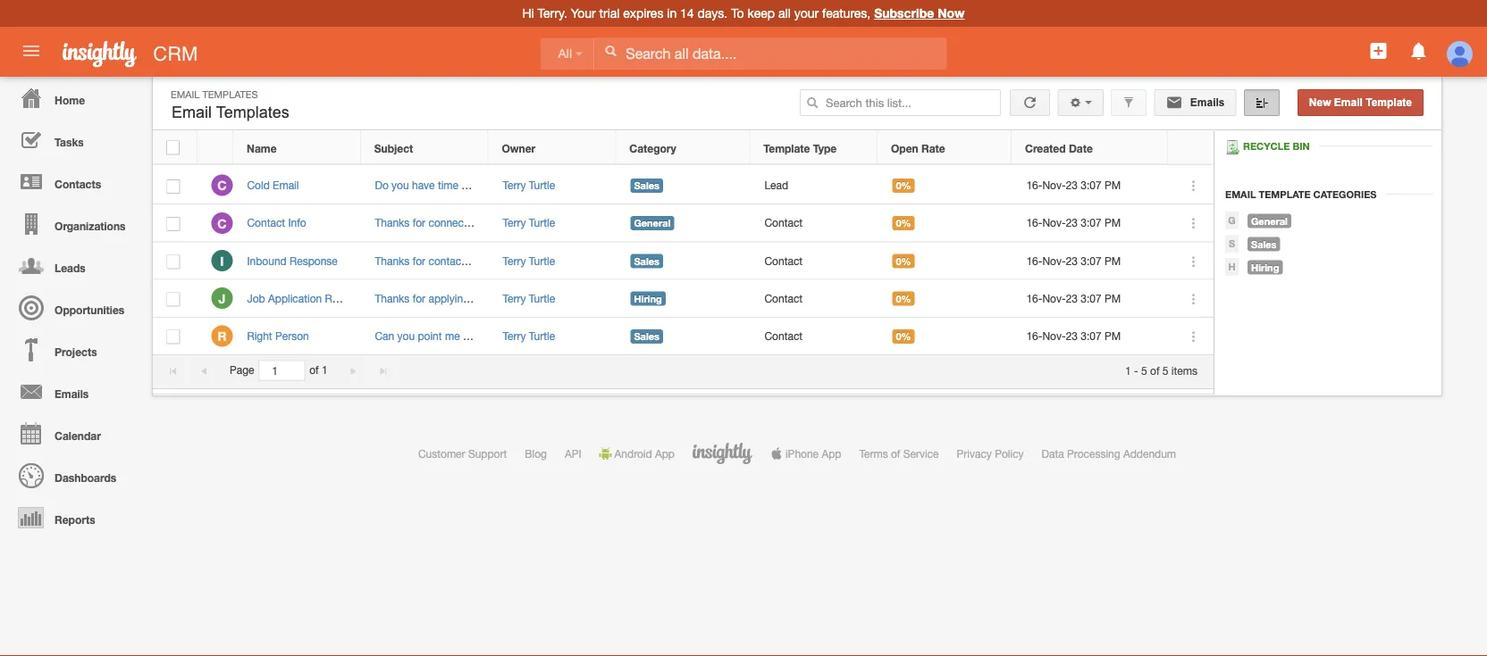 Task type: locate. For each thing, give the bounding box(es) containing it.
2 16- from the top
[[1027, 217, 1043, 229]]

0% for can you point me to the right person?
[[896, 331, 911, 343]]

0 horizontal spatial hiring
[[634, 293, 662, 305]]

3 0% cell from the top
[[879, 243, 1013, 280]]

4 terry turtle link from the top
[[503, 292, 555, 305]]

3 sales cell from the top
[[617, 318, 751, 356]]

16-nov-23 3:07 pm for do you have time to connect?
[[1027, 179, 1121, 192]]

23 inside the j row
[[1066, 292, 1078, 305]]

you for c
[[392, 179, 409, 192]]

thanks for thanks for connecting
[[375, 217, 410, 229]]

0% cell
[[879, 167, 1013, 205], [879, 205, 1013, 243], [879, 243, 1013, 280], [879, 280, 1013, 318], [879, 318, 1013, 356]]

5 16-nov-23 3:07 pm cell from the top
[[1013, 318, 1169, 356]]

sales inside "c" row
[[634, 180, 660, 192]]

for for connecting
[[413, 217, 426, 229]]

1 23 from the top
[[1066, 179, 1078, 192]]

3 terry turtle from the top
[[503, 292, 555, 305]]

pm for can you point me to the right person?
[[1105, 330, 1121, 343]]

cell
[[153, 167, 198, 205]]

2 c from the top
[[217, 216, 227, 231]]

thanks inside "c" row
[[375, 217, 410, 229]]

sales cell down 'i' row
[[617, 318, 751, 356]]

5 0% from the top
[[896, 331, 911, 343]]

open rate
[[891, 142, 945, 155]]

3:07 inside 'i' row
[[1081, 255, 1102, 267]]

1 1 from the left
[[322, 364, 328, 377]]

templates
[[202, 88, 258, 100], [216, 103, 289, 122]]

5 terry from the top
[[503, 330, 526, 343]]

3 contact cell from the top
[[751, 280, 879, 318]]

hiring down sales link
[[1251, 262, 1279, 274]]

c
[[217, 178, 227, 193], [217, 216, 227, 231]]

row containing name
[[153, 131, 1213, 165]]

1 vertical spatial sales cell
[[617, 243, 751, 280]]

1 sales cell from the top
[[617, 167, 751, 205]]

to for c
[[462, 179, 471, 192]]

of
[[309, 364, 319, 377], [1150, 364, 1160, 377], [891, 448, 900, 460]]

terry up right
[[503, 292, 526, 305]]

5 3:07 from the top
[[1081, 330, 1102, 343]]

3:07 for thanks for connecting
[[1081, 217, 1102, 229]]

sales down category
[[634, 180, 660, 192]]

1 terry turtle from the top
[[503, 179, 555, 192]]

16- inside 'i' row
[[1027, 255, 1043, 267]]

0% for do you have time to connect?
[[896, 180, 911, 192]]

5 terry turtle link from the top
[[503, 330, 555, 343]]

1 16-nov-23 3:07 pm from the top
[[1027, 179, 1121, 192]]

16-nov-23 3:07 pm cell
[[1013, 167, 1169, 205], [1013, 205, 1169, 243], [1013, 243, 1169, 280], [1013, 280, 1169, 318], [1013, 318, 1169, 356]]

cold email
[[247, 179, 299, 192]]

leads
[[55, 262, 86, 274]]

nov- inside 'i' row
[[1043, 255, 1066, 267]]

1 vertical spatial c
[[217, 216, 227, 231]]

0%
[[896, 180, 911, 192], [896, 218, 911, 229], [896, 256, 911, 267], [896, 293, 911, 305], [896, 331, 911, 343]]

data
[[1042, 448, 1064, 460]]

sales inside 'i' row
[[634, 256, 660, 267]]

1 vertical spatial templates
[[216, 103, 289, 122]]

open
[[891, 142, 919, 155]]

c link for cold email
[[211, 175, 233, 196]]

2 sales cell from the top
[[617, 243, 751, 280]]

3 terry turtle link from the top
[[503, 255, 555, 267]]

cold email link
[[247, 179, 308, 192]]

contact cell for c
[[751, 205, 879, 243]]

16-nov-23 3:07 pm cell for do you have time to connect?
[[1013, 167, 1169, 205]]

response inside the j row
[[325, 292, 373, 305]]

terry
[[503, 179, 526, 192], [503, 217, 526, 229], [503, 255, 526, 267], [503, 292, 526, 305], [503, 330, 526, 343]]

new email template link
[[1298, 89, 1424, 116]]

0 vertical spatial to
[[462, 179, 471, 192]]

sales cell up r row
[[617, 243, 751, 280]]

customer
[[418, 448, 465, 460]]

r
[[218, 329, 227, 344]]

you right can
[[397, 330, 415, 343]]

0 vertical spatial response
[[290, 255, 338, 267]]

terry turtle link for thanks for contacting us.
[[503, 255, 555, 267]]

terry turtle for can you point me to the right person?
[[503, 330, 555, 343]]

for left connecting
[[413, 217, 426, 229]]

terry inside the j row
[[503, 292, 526, 305]]

contact inside 'i' row
[[765, 255, 803, 267]]

hiring cell
[[617, 280, 751, 318]]

nov- for thanks for connecting
[[1043, 217, 1066, 229]]

1 nov- from the top
[[1043, 179, 1066, 192]]

customer support link
[[418, 448, 507, 460]]

5 pm from the top
[[1105, 330, 1121, 343]]

thanks up can
[[375, 292, 410, 305]]

contact cell for j
[[751, 280, 879, 318]]

thanks for contacting us. terry turtle
[[375, 255, 555, 267]]

features,
[[822, 6, 871, 21]]

terry turtle up person?
[[503, 292, 555, 305]]

nov-
[[1043, 179, 1066, 192], [1043, 217, 1066, 229], [1043, 255, 1066, 267], [1043, 292, 1066, 305], [1043, 330, 1066, 343]]

you
[[392, 179, 409, 192], [397, 330, 415, 343]]

row group containing c
[[153, 167, 1214, 356]]

Search this list... text field
[[800, 89, 1001, 116]]

sales cell for r
[[617, 318, 751, 356]]

all
[[779, 6, 791, 21]]

3 terry from the top
[[503, 255, 526, 267]]

c link left cold
[[211, 175, 233, 196]]

1 vertical spatial response
[[325, 292, 373, 305]]

sales cell
[[617, 167, 751, 205], [617, 243, 751, 280], [617, 318, 751, 356]]

response right 'application'
[[325, 292, 373, 305]]

j row
[[153, 280, 1214, 318]]

1 c link from the top
[[211, 175, 233, 196]]

0% inside r row
[[896, 331, 911, 343]]

3 for from the top
[[413, 292, 426, 305]]

2 thanks from the top
[[375, 255, 410, 267]]

1 app from the left
[[655, 448, 675, 460]]

terry turtle link inside the j row
[[503, 292, 555, 305]]

terry for thanks for connecting
[[503, 217, 526, 229]]

hiring inside hiring link
[[1251, 262, 1279, 274]]

keep
[[748, 6, 775, 21]]

c row
[[153, 167, 1214, 205], [153, 205, 1214, 243]]

2 terry turtle link from the top
[[503, 217, 555, 229]]

4 turtle from the top
[[529, 292, 555, 305]]

2 0% cell from the top
[[879, 205, 1013, 243]]

1 horizontal spatial 1
[[1125, 364, 1131, 377]]

3 16- from the top
[[1027, 255, 1043, 267]]

1 horizontal spatial 5
[[1163, 364, 1169, 377]]

1 c row from the top
[[153, 167, 1214, 205]]

2 turtle from the top
[[529, 217, 555, 229]]

sales inside r row
[[634, 331, 660, 343]]

-
[[1134, 364, 1139, 377]]

c link up the i link
[[211, 213, 233, 234]]

16-nov-23 3:07 pm inside r row
[[1027, 330, 1121, 343]]

nov- inside the j row
[[1043, 292, 1066, 305]]

1 horizontal spatial app
[[822, 448, 841, 460]]

to inside "c" row
[[462, 179, 471, 192]]

emails link left show sidebar icon
[[1154, 89, 1237, 116]]

turtle inside 'i' row
[[529, 255, 555, 267]]

privacy policy link
[[957, 448, 1024, 460]]

2 pm from the top
[[1105, 217, 1121, 229]]

1 left the -
[[1125, 364, 1131, 377]]

5 16-nov-23 3:07 pm from the top
[[1027, 330, 1121, 343]]

0 horizontal spatial emails link
[[4, 371, 143, 413]]

1 horizontal spatial template
[[1259, 189, 1311, 200]]

hi terry. your trial expires in 14 days. to keep all your features, subscribe now
[[522, 6, 965, 21]]

0% cell for do you have time to connect?
[[879, 167, 1013, 205]]

white image
[[605, 45, 617, 57]]

do you have time to connect? link
[[375, 179, 519, 192]]

0 horizontal spatial 1
[[322, 364, 328, 377]]

g
[[1228, 215, 1236, 227]]

projects link
[[4, 329, 143, 371]]

5 16- from the top
[[1027, 330, 1043, 343]]

terry for can you point me to the right person?
[[503, 330, 526, 343]]

16-nov-23 3:07 pm
[[1027, 179, 1121, 192], [1027, 217, 1121, 229], [1027, 255, 1121, 267], [1027, 292, 1121, 305], [1027, 330, 1121, 343]]

1 terry turtle link from the top
[[503, 179, 555, 192]]

contact for c
[[765, 217, 803, 229]]

application
[[268, 292, 322, 305]]

email
[[171, 88, 200, 100], [1334, 97, 1363, 109], [172, 103, 212, 122], [273, 179, 299, 192], [1225, 189, 1256, 200]]

api link
[[565, 448, 582, 460]]

1 0% from the top
[[896, 180, 911, 192]]

terry turtle link right us.
[[503, 255, 555, 267]]

for inside 'i' row
[[413, 255, 426, 267]]

0 horizontal spatial app
[[655, 448, 675, 460]]

home
[[55, 94, 85, 106]]

4 0% from the top
[[896, 293, 911, 305]]

1 3:07 from the top
[[1081, 179, 1102, 192]]

template inside new email template link
[[1366, 97, 1412, 109]]

5 left items
[[1163, 364, 1169, 377]]

3 nov- from the top
[[1043, 255, 1066, 267]]

app for iphone app
[[822, 448, 841, 460]]

turtle inside r row
[[529, 330, 555, 343]]

terms
[[859, 448, 888, 460]]

response up job application response 'link'
[[290, 255, 338, 267]]

sales link
[[1239, 237, 1280, 252]]

terry turtle link inside r row
[[503, 330, 555, 343]]

4 16-nov-23 3:07 pm from the top
[[1027, 292, 1121, 305]]

emails link down projects
[[4, 371, 143, 413]]

3 16-nov-23 3:07 pm from the top
[[1027, 255, 1121, 267]]

of right terms on the bottom of the page
[[891, 448, 900, 460]]

5 nov- from the top
[[1043, 330, 1066, 343]]

for left contacting
[[413, 255, 426, 267]]

app right android
[[655, 448, 675, 460]]

1 horizontal spatial general
[[1251, 215, 1288, 227]]

1 right 1 field
[[322, 364, 328, 377]]

template inside row
[[764, 142, 810, 155]]

2 vertical spatial thanks
[[375, 292, 410, 305]]

c up the i link
[[217, 216, 227, 231]]

show list view filters image
[[1123, 97, 1135, 109]]

terry for thanks for applying...
[[503, 292, 526, 305]]

thanks up job application response thanks for applying...
[[375, 255, 410, 267]]

terry turtle link inside 'i' row
[[503, 255, 555, 267]]

thanks down do
[[375, 217, 410, 229]]

2 terry from the top
[[503, 217, 526, 229]]

contact inside r row
[[765, 330, 803, 343]]

general
[[1251, 215, 1288, 227], [634, 218, 671, 229]]

terry turtle down owner
[[503, 179, 555, 192]]

16- inside the j row
[[1027, 292, 1043, 305]]

terry right the
[[503, 330, 526, 343]]

16- inside r row
[[1027, 330, 1043, 343]]

terry inside r row
[[503, 330, 526, 343]]

you right do
[[392, 179, 409, 192]]

5 right the -
[[1142, 364, 1147, 377]]

23 for do you have time to connect?
[[1066, 179, 1078, 192]]

refresh list image
[[1022, 97, 1039, 109]]

r row
[[153, 318, 1214, 356]]

email inside "c" row
[[273, 179, 299, 192]]

0 vertical spatial emails link
[[1154, 89, 1237, 116]]

terry turtle link up person?
[[503, 292, 555, 305]]

0% cell for can you point me to the right person?
[[879, 318, 1013, 356]]

sales for i
[[634, 256, 660, 267]]

16-nov-23 3:07 pm for thanks for connecting
[[1027, 217, 1121, 229]]

addendum
[[1124, 448, 1176, 460]]

4 terry from the top
[[503, 292, 526, 305]]

general inside 'cell'
[[634, 218, 671, 229]]

contact for r
[[765, 330, 803, 343]]

1 0% cell from the top
[[879, 167, 1013, 205]]

4 contact cell from the top
[[751, 318, 879, 356]]

5 23 from the top
[[1066, 330, 1078, 343]]

do
[[375, 179, 389, 192]]

4 nov- from the top
[[1043, 292, 1066, 305]]

contacts link
[[4, 161, 143, 203]]

sales down the j row
[[634, 331, 660, 343]]

row
[[153, 131, 1213, 165]]

app for android app
[[655, 448, 675, 460]]

0 vertical spatial emails
[[1187, 97, 1225, 109]]

emails up calendar link
[[55, 388, 89, 400]]

0 vertical spatial hiring
[[1251, 262, 1279, 274]]

2 terry turtle from the top
[[503, 217, 555, 229]]

1 vertical spatial you
[[397, 330, 415, 343]]

1 vertical spatial template
[[764, 142, 810, 155]]

1 for from the top
[[413, 217, 426, 229]]

terry turtle link down connect?
[[503, 217, 555, 229]]

for inside "c" row
[[413, 217, 426, 229]]

5 0% cell from the top
[[879, 318, 1013, 356]]

1 vertical spatial to
[[463, 330, 472, 343]]

emails left show sidebar icon
[[1187, 97, 1225, 109]]

None checkbox
[[167, 180, 180, 194], [167, 293, 180, 307], [167, 330, 180, 345], [167, 180, 180, 194], [167, 293, 180, 307], [167, 330, 180, 345]]

c for cold email
[[217, 178, 227, 193]]

i row
[[153, 243, 1214, 280]]

for left applying...
[[413, 292, 426, 305]]

do you have time to connect?
[[375, 179, 519, 192]]

4 3:07 from the top
[[1081, 292, 1102, 305]]

terry turtle link right the
[[503, 330, 555, 343]]

3 16-nov-23 3:07 pm cell from the top
[[1013, 243, 1169, 280]]

3 23 from the top
[[1066, 255, 1078, 267]]

5 turtle from the top
[[529, 330, 555, 343]]

1 turtle from the top
[[529, 179, 555, 192]]

0% for thanks for connecting
[[896, 218, 911, 229]]

3 0% from the top
[[896, 256, 911, 267]]

sales up the j row
[[634, 256, 660, 267]]

contact
[[247, 217, 285, 229], [765, 217, 803, 229], [765, 255, 803, 267], [765, 292, 803, 305], [765, 330, 803, 343]]

hiring inside hiring cell
[[634, 293, 662, 305]]

c left cold
[[217, 178, 227, 193]]

4 terry turtle from the top
[[503, 330, 555, 343]]

terry turtle inside r row
[[503, 330, 555, 343]]

0% inside 'i' row
[[896, 256, 911, 267]]

template up general link at the right top
[[1259, 189, 1311, 200]]

1 vertical spatial hiring
[[634, 293, 662, 305]]

0 vertical spatial for
[[413, 217, 426, 229]]

0 vertical spatial c
[[217, 178, 227, 193]]

1 contact cell from the top
[[751, 205, 879, 243]]

in
[[667, 6, 677, 21]]

sales cell down category
[[617, 167, 751, 205]]

your
[[794, 6, 819, 21]]

c row down category
[[153, 167, 1214, 205]]

terry down connect?
[[503, 217, 526, 229]]

0 vertical spatial you
[[392, 179, 409, 192]]

2 16-nov-23 3:07 pm cell from the top
[[1013, 205, 1169, 243]]

2 0% from the top
[[896, 218, 911, 229]]

1 horizontal spatial emails link
[[1154, 89, 1237, 116]]

for for contacting
[[413, 255, 426, 267]]

of right the -
[[1150, 364, 1160, 377]]

dashboards link
[[4, 455, 143, 497]]

terry turtle down connect?
[[503, 217, 555, 229]]

tasks
[[55, 136, 84, 148]]

terry turtle link down owner
[[503, 179, 555, 192]]

nov- inside r row
[[1043, 330, 1066, 343]]

applying...
[[429, 292, 478, 305]]

2 horizontal spatial template
[[1366, 97, 1412, 109]]

2 23 from the top
[[1066, 217, 1078, 229]]

0 vertical spatial c link
[[211, 175, 233, 196]]

all link
[[540, 38, 594, 70]]

2 nov- from the top
[[1043, 217, 1066, 229]]

3:07 for do you have time to connect?
[[1081, 179, 1102, 192]]

response
[[290, 255, 338, 267], [325, 292, 373, 305]]

2 vertical spatial for
[[413, 292, 426, 305]]

2 for from the top
[[413, 255, 426, 267]]

1 16- from the top
[[1027, 179, 1043, 192]]

c for contact info
[[217, 216, 227, 231]]

turtle
[[529, 179, 555, 192], [529, 217, 555, 229], [529, 255, 555, 267], [529, 292, 555, 305], [529, 330, 555, 343]]

0 vertical spatial sales cell
[[617, 167, 751, 205]]

hiring down 'i' row
[[634, 293, 662, 305]]

to right time
[[462, 179, 471, 192]]

pm inside r row
[[1105, 330, 1121, 343]]

to inside r row
[[463, 330, 472, 343]]

4 16-nov-23 3:07 pm cell from the top
[[1013, 280, 1169, 318]]

0 horizontal spatial general
[[634, 218, 671, 229]]

terry turtle link
[[503, 179, 555, 192], [503, 217, 555, 229], [503, 255, 555, 267], [503, 292, 555, 305], [503, 330, 555, 343]]

16- for thanks for connecting
[[1027, 217, 1043, 229]]

0% inside the j row
[[896, 293, 911, 305]]

23 for thanks for connecting
[[1066, 217, 1078, 229]]

data processing addendum link
[[1042, 448, 1176, 460]]

4 pm from the top
[[1105, 292, 1121, 305]]

23
[[1066, 179, 1078, 192], [1066, 217, 1078, 229], [1066, 255, 1078, 267], [1066, 292, 1078, 305], [1066, 330, 1078, 343]]

hi
[[522, 6, 534, 21]]

cog image
[[1069, 97, 1082, 109]]

3 thanks from the top
[[375, 292, 410, 305]]

sales for r
[[634, 331, 660, 343]]

1 terry from the top
[[503, 179, 526, 192]]

3 pm from the top
[[1105, 255, 1121, 267]]

navigation
[[0, 77, 143, 539]]

you inside r row
[[397, 330, 415, 343]]

terry turtle for thanks for connecting
[[503, 217, 555, 229]]

turtle for can you point me to the right person?
[[529, 330, 555, 343]]

1 vertical spatial thanks
[[375, 255, 410, 267]]

c row up the j row
[[153, 205, 1214, 243]]

1 vertical spatial c link
[[211, 213, 233, 234]]

pm
[[1105, 179, 1121, 192], [1105, 217, 1121, 229], [1105, 255, 1121, 267], [1105, 292, 1121, 305], [1105, 330, 1121, 343]]

s
[[1229, 238, 1235, 250]]

1 pm from the top
[[1105, 179, 1121, 192]]

1 vertical spatial emails
[[55, 388, 89, 400]]

terry turtle link for thanks for connecting
[[503, 217, 555, 229]]

contacting
[[429, 255, 479, 267]]

to right me
[[463, 330, 472, 343]]

contact cell for i
[[751, 243, 879, 280]]

template down notifications icon
[[1366, 97, 1412, 109]]

2 16-nov-23 3:07 pm from the top
[[1027, 217, 1121, 229]]

general up sales link
[[1251, 215, 1288, 227]]

owner
[[502, 142, 536, 155]]

point
[[418, 330, 442, 343]]

general up 'i' row
[[634, 218, 671, 229]]

4 16- from the top
[[1027, 292, 1043, 305]]

recycle bin
[[1243, 141, 1310, 152]]

contact inside the j row
[[765, 292, 803, 305]]

0 vertical spatial thanks
[[375, 217, 410, 229]]

16- for do you have time to connect?
[[1027, 179, 1043, 192]]

2 3:07 from the top
[[1081, 217, 1102, 229]]

you inside "c" row
[[392, 179, 409, 192]]

0 horizontal spatial template
[[764, 142, 810, 155]]

terry right us.
[[503, 255, 526, 267]]

0 vertical spatial template
[[1366, 97, 1412, 109]]

row group
[[153, 167, 1214, 356]]

1 16-nov-23 3:07 pm cell from the top
[[1013, 167, 1169, 205]]

can you point me to the right person?
[[375, 330, 557, 343]]

None checkbox
[[166, 141, 180, 155], [167, 217, 180, 232], [167, 255, 180, 269], [166, 141, 180, 155], [167, 217, 180, 232], [167, 255, 180, 269]]

2 contact cell from the top
[[751, 243, 879, 280]]

contact cell
[[751, 205, 879, 243], [751, 243, 879, 280], [751, 280, 879, 318], [751, 318, 879, 356]]

16-nov-23 3:07 pm inside 'i' row
[[1027, 255, 1121, 267]]

1 horizontal spatial hiring
[[1251, 262, 1279, 274]]

template left type
[[764, 142, 810, 155]]

to
[[731, 6, 744, 21]]

23 inside r row
[[1066, 330, 1078, 343]]

thanks inside 'i' row
[[375, 255, 410, 267]]

terry down owner
[[503, 179, 526, 192]]

2 app from the left
[[822, 448, 841, 460]]

1 thanks from the top
[[375, 217, 410, 229]]

thanks for thanks for contacting us. terry turtle
[[375, 255, 410, 267]]

terry turtle right the
[[503, 330, 555, 343]]

app right iphone at the right bottom of page
[[822, 448, 841, 460]]

3 3:07 from the top
[[1081, 255, 1102, 267]]

thanks for connecting link
[[375, 217, 482, 229]]

time
[[438, 179, 459, 192]]

to
[[462, 179, 471, 192], [463, 330, 472, 343]]

1 vertical spatial for
[[413, 255, 426, 267]]

0 horizontal spatial 5
[[1142, 364, 1147, 377]]

of right 1 field
[[309, 364, 319, 377]]

bin
[[1293, 141, 1310, 152]]

3 turtle from the top
[[529, 255, 555, 267]]

3:07 inside r row
[[1081, 330, 1102, 343]]

2 vertical spatial sales cell
[[617, 318, 751, 356]]

turtle inside the j row
[[529, 292, 555, 305]]

1 c from the top
[[217, 178, 227, 193]]

0 horizontal spatial emails
[[55, 388, 89, 400]]

terry turtle inside the j row
[[503, 292, 555, 305]]

4 23 from the top
[[1066, 292, 1078, 305]]

2 c link from the top
[[211, 213, 233, 234]]



Task type: describe. For each thing, give the bounding box(es) containing it.
general link
[[1239, 214, 1292, 228]]

us.
[[482, 255, 497, 267]]

16- for can you point me to the right person?
[[1027, 330, 1043, 343]]

person?
[[518, 330, 557, 343]]

tasks link
[[4, 119, 143, 161]]

me
[[445, 330, 460, 343]]

date
[[1069, 142, 1093, 155]]

1 - 5 of 5 items
[[1125, 364, 1198, 377]]

4 0% cell from the top
[[879, 280, 1013, 318]]

email template categories
[[1225, 189, 1377, 200]]

0 vertical spatial templates
[[202, 88, 258, 100]]

general cell
[[617, 205, 751, 243]]

job
[[247, 292, 265, 305]]

connect?
[[474, 179, 519, 192]]

sales cell for c
[[617, 167, 751, 205]]

inbound response link
[[247, 255, 347, 267]]

subject
[[374, 142, 413, 155]]

page
[[230, 364, 254, 377]]

subscribe
[[874, 6, 934, 21]]

pm for thanks for connecting
[[1105, 217, 1121, 229]]

person
[[275, 330, 309, 343]]

c link for contact info
[[211, 213, 233, 234]]

sales down general link at the right top
[[1251, 239, 1277, 250]]

recycle
[[1243, 141, 1290, 152]]

turtle for thanks for connecting
[[529, 217, 555, 229]]

dashboards
[[55, 472, 116, 484]]

android app link
[[599, 448, 675, 460]]

reports
[[55, 514, 95, 526]]

j
[[219, 292, 226, 306]]

to for r
[[463, 330, 472, 343]]

search image
[[806, 97, 819, 109]]

organizations link
[[4, 203, 143, 245]]

16-nov-23 3:07 pm inside the j row
[[1027, 292, 1121, 305]]

calendar link
[[4, 413, 143, 455]]

email templates button
[[167, 99, 294, 126]]

nov- for do you have time to connect?
[[1043, 179, 1066, 192]]

terry turtle for do you have time to connect?
[[503, 179, 555, 192]]

pm inside 'i' row
[[1105, 255, 1121, 267]]

opportunities link
[[4, 287, 143, 329]]

crm
[[153, 42, 198, 65]]

type
[[813, 142, 837, 155]]

2 c row from the top
[[153, 205, 1214, 243]]

navigation containing home
[[0, 77, 143, 539]]

subscribe now link
[[874, 6, 965, 21]]

right
[[494, 330, 515, 343]]

terms of service link
[[859, 448, 939, 460]]

0 horizontal spatial of
[[309, 364, 319, 377]]

1 5 from the left
[[1142, 364, 1147, 377]]

leads link
[[4, 245, 143, 287]]

category
[[629, 142, 676, 155]]

Search all data.... text field
[[595, 37, 947, 70]]

23 for can you point me to the right person?
[[1066, 330, 1078, 343]]

processing
[[1067, 448, 1121, 460]]

notifications image
[[1408, 40, 1430, 62]]

1 field
[[260, 361, 304, 381]]

contact info link
[[247, 217, 315, 229]]

16-nov-23 3:07 pm cell for can you point me to the right person?
[[1013, 318, 1169, 356]]

can
[[375, 330, 394, 343]]

r link
[[211, 326, 233, 347]]

1 vertical spatial emails link
[[4, 371, 143, 413]]

the
[[475, 330, 491, 343]]

16-nov-23 3:07 pm for can you point me to the right person?
[[1027, 330, 1121, 343]]

terry turtle link for can you point me to the right person?
[[503, 330, 555, 343]]

iphone app link
[[770, 448, 841, 460]]

2 vertical spatial template
[[1259, 189, 1311, 200]]

blog
[[525, 448, 547, 460]]

terms of service
[[859, 448, 939, 460]]

iphone app
[[786, 448, 841, 460]]

thanks for applying... link
[[375, 292, 478, 305]]

thanks for connecting
[[375, 217, 482, 229]]

android app
[[615, 448, 675, 460]]

of 1
[[309, 364, 328, 377]]

3:07 inside the j row
[[1081, 292, 1102, 305]]

turtle for do you have time to connect?
[[529, 179, 555, 192]]

2 1 from the left
[[1125, 364, 1131, 377]]

14
[[680, 6, 694, 21]]

api
[[565, 448, 582, 460]]

privacy
[[957, 448, 992, 460]]

expires
[[623, 6, 664, 21]]

general for general 'cell'
[[634, 218, 671, 229]]

hiring for hiring cell
[[634, 293, 662, 305]]

policy
[[995, 448, 1024, 460]]

organizations
[[55, 220, 126, 232]]

blog link
[[525, 448, 547, 460]]

lead
[[765, 179, 788, 192]]

info
[[288, 217, 306, 229]]

right person
[[247, 330, 309, 343]]

customer support
[[418, 448, 507, 460]]

home link
[[4, 77, 143, 119]]

terry inside 'i' row
[[503, 255, 526, 267]]

projects
[[55, 346, 97, 358]]

right person link
[[247, 330, 318, 343]]

cold
[[247, 179, 270, 192]]

days.
[[698, 6, 728, 21]]

1 horizontal spatial of
[[891, 448, 900, 460]]

items
[[1172, 364, 1198, 377]]

new email template
[[1309, 97, 1412, 109]]

right
[[247, 330, 272, 343]]

contact for j
[[765, 292, 803, 305]]

pm for do you have time to connect?
[[1105, 179, 1121, 192]]

contact for i
[[765, 255, 803, 267]]

you for r
[[397, 330, 415, 343]]

nov- for can you point me to the right person?
[[1043, 330, 1066, 343]]

created
[[1025, 142, 1066, 155]]

0% cell for thanks for connecting
[[879, 205, 1013, 243]]

lead cell
[[751, 167, 879, 205]]

job application response thanks for applying...
[[247, 292, 478, 305]]

created date
[[1025, 142, 1093, 155]]

contact cell for r
[[751, 318, 879, 356]]

3:07 for can you point me to the right person?
[[1081, 330, 1102, 343]]

pm inside the j row
[[1105, 292, 1121, 305]]

for inside the j row
[[413, 292, 426, 305]]

show sidebar image
[[1256, 97, 1268, 109]]

inbound response
[[247, 255, 338, 267]]

2 horizontal spatial of
[[1150, 364, 1160, 377]]

terry turtle link for thanks for applying...
[[503, 292, 555, 305]]

reports link
[[4, 497, 143, 539]]

16-nov-23 3:07 pm cell for thanks for connecting
[[1013, 205, 1169, 243]]

hiring link
[[1239, 261, 1283, 275]]

hiring for hiring link at top right
[[1251, 262, 1279, 274]]

2 5 from the left
[[1163, 364, 1169, 377]]

sales cell for i
[[617, 243, 751, 280]]

thanks inside the j row
[[375, 292, 410, 305]]

sales for c
[[634, 180, 660, 192]]

h
[[1229, 261, 1236, 273]]

terry for do you have time to connect?
[[503, 179, 526, 192]]

23 inside 'i' row
[[1066, 255, 1078, 267]]

contacts
[[55, 178, 101, 190]]

general for general link at the right top
[[1251, 215, 1288, 227]]

1 horizontal spatial emails
[[1187, 97, 1225, 109]]

response inside 'i' row
[[290, 255, 338, 267]]

data processing addendum
[[1042, 448, 1176, 460]]

opportunities
[[55, 304, 124, 316]]

terry turtle link for do you have time to connect?
[[503, 179, 555, 192]]

thanks for contacting us. link
[[375, 255, 497, 267]]

iphone
[[786, 448, 819, 460]]

recycle bin link
[[1225, 140, 1319, 155]]

calendar
[[55, 430, 101, 442]]



Task type: vqa. For each thing, say whether or not it's contained in the screenshot.


